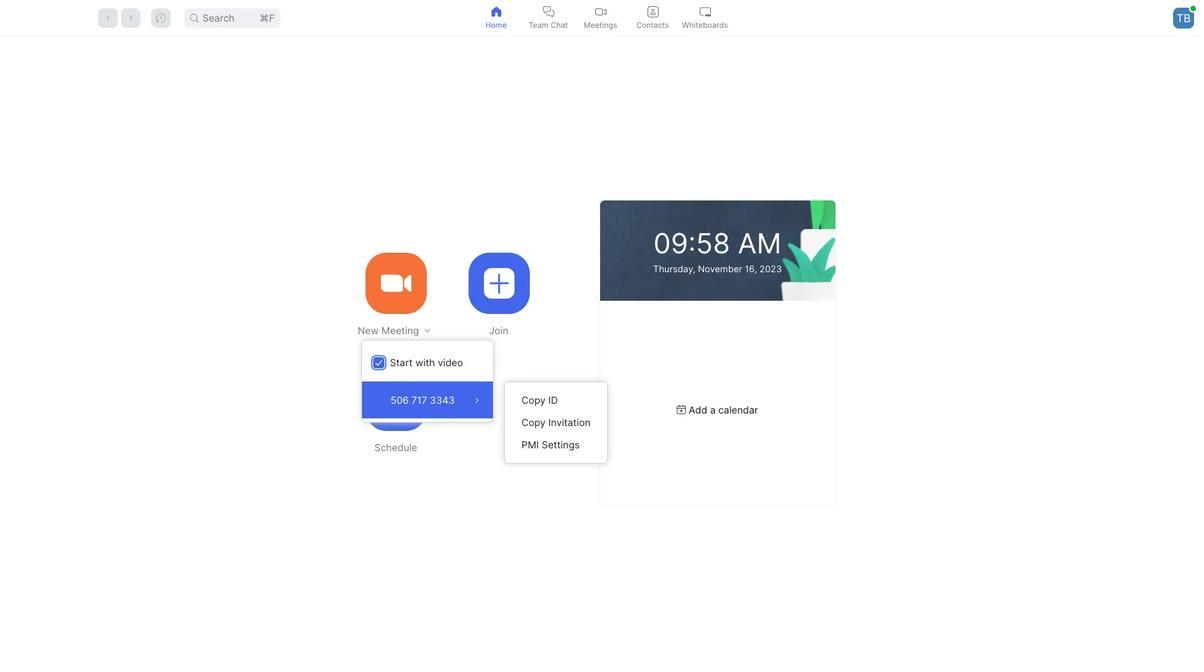 Task type: vqa. For each thing, say whether or not it's contained in the screenshot.
2023
yes



Task type: describe. For each thing, give the bounding box(es) containing it.
pmi settings
[[522, 439, 580, 451]]

meeting
[[382, 325, 419, 337]]

calendar
[[719, 404, 758, 415]]

start
[[390, 357, 413, 368]]

am
[[738, 226, 782, 260]]

pmi
[[522, 439, 539, 451]]

whiteboard small image
[[700, 6, 711, 17]]

09:58 am thursday, november 16, 2023
[[653, 226, 782, 274]]

home tab panel
[[0, 36, 1201, 669]]

home
[[486, 20, 507, 30]]

video on image
[[595, 6, 606, 17]]

copy id
[[522, 394, 558, 406]]

meetings button
[[575, 0, 627, 36]]

team chat button
[[522, 0, 575, 36]]

add
[[689, 404, 708, 415]]

3343
[[430, 394, 455, 406]]

home small image
[[491, 6, 502, 17]]

plus squircle image
[[484, 268, 514, 298]]

home small image
[[491, 6, 502, 17]]

09:58
[[654, 226, 730, 260]]

schedule
[[375, 441, 417, 453]]

a
[[710, 404, 716, 415]]

⌘f
[[259, 11, 275, 23]]



Task type: locate. For each thing, give the bounding box(es) containing it.
with
[[416, 357, 435, 368]]

magnifier image
[[190, 14, 198, 22]]

506 717 3343
[[391, 394, 455, 406]]

schedule image
[[383, 387, 408, 414]]

copy up pmi
[[522, 416, 546, 428]]

tab list containing home
[[470, 0, 731, 36]]

team chat
[[529, 20, 568, 30]]

tab list
[[470, 0, 731, 36]]

new meeting
[[358, 325, 419, 337]]

checkmark image
[[375, 359, 382, 366], [375, 359, 382, 366]]

16,
[[745, 263, 757, 274]]

calendar add calendar image
[[677, 405, 686, 414], [677, 405, 686, 414]]

contacts
[[637, 20, 669, 30]]

2023
[[760, 263, 782, 274]]

copy for copy invitation
[[522, 416, 546, 428]]

join
[[489, 324, 509, 336]]

copy left "id" on the bottom
[[522, 394, 546, 406]]

id
[[548, 394, 558, 406]]

invitation
[[548, 416, 591, 428]]

717
[[412, 394, 427, 406]]

tb
[[1177, 11, 1191, 25]]

chevron right small image
[[472, 395, 482, 405], [472, 395, 482, 405]]

team
[[529, 20, 549, 30]]

online image
[[1191, 5, 1196, 11], [1191, 5, 1196, 11]]

meetings
[[584, 20, 617, 30]]

add a calendar link
[[677, 404, 758, 415]]

whiteboard small image
[[700, 6, 711, 17]]

copy for copy id
[[522, 394, 546, 406]]

0 vertical spatial copy
[[522, 394, 546, 406]]

video
[[438, 357, 463, 368]]

contacts button
[[627, 0, 679, 36]]

video on image
[[595, 6, 606, 17]]

plus squircle image
[[484, 268, 514, 298]]

profile contact image
[[647, 6, 659, 17], [647, 6, 659, 17]]

chevron down small image
[[423, 326, 433, 336]]

search
[[202, 11, 235, 23]]

whiteboards
[[682, 20, 728, 30]]

thursday,
[[653, 263, 696, 274]]

november
[[698, 263, 743, 274]]

chat
[[551, 20, 568, 30]]

magnifier image
[[190, 14, 198, 22]]

copy
[[522, 394, 546, 406], [522, 416, 546, 428]]

1 vertical spatial copy
[[522, 416, 546, 428]]

add a calendar
[[689, 404, 758, 415]]

team chat image
[[543, 6, 554, 17], [543, 6, 554, 17]]

home button
[[470, 0, 522, 36]]

settings
[[542, 439, 580, 451]]

whiteboards button
[[679, 0, 731, 36]]

video camera on image
[[381, 268, 411, 298], [381, 268, 411, 298]]

new
[[358, 325, 379, 337]]

1 copy from the top
[[522, 394, 546, 406]]

506
[[391, 394, 409, 406]]

2 copy from the top
[[522, 416, 546, 428]]

copy invitation
[[522, 416, 591, 428]]

chevron down small image
[[423, 326, 433, 336]]

start with video
[[390, 357, 463, 368]]



